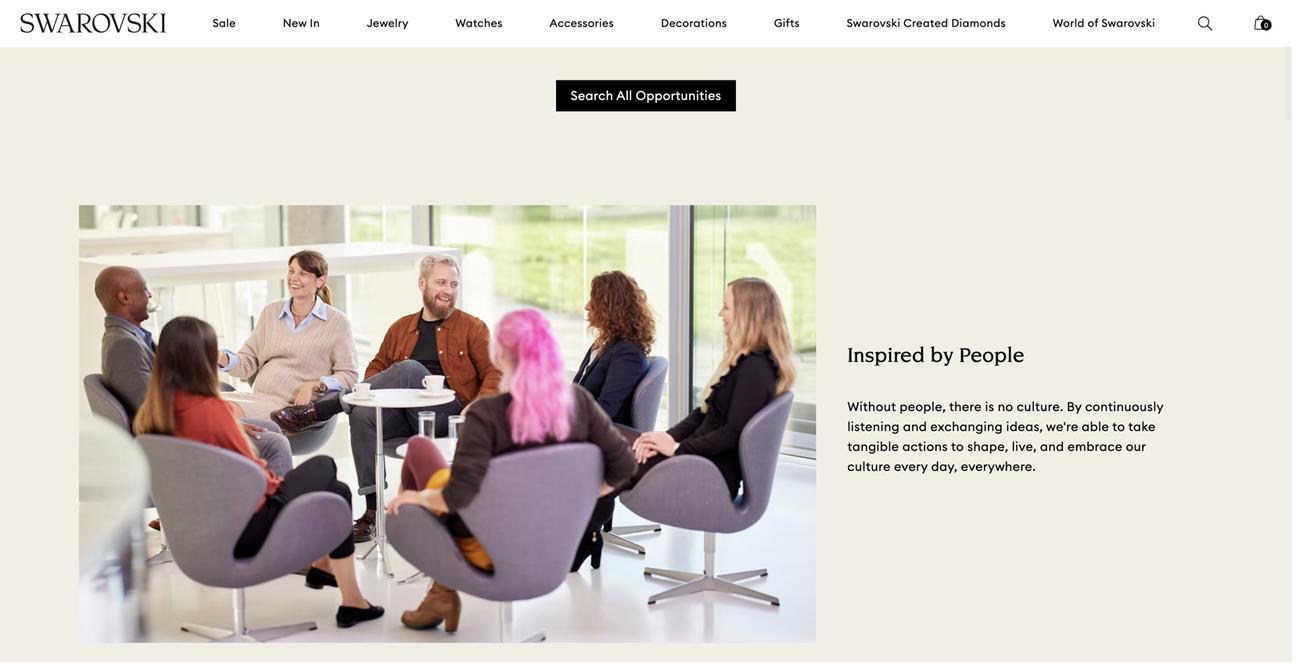 Task type: describe. For each thing, give the bounding box(es) containing it.
how
[[1018, 8, 1044, 24]]

accessories
[[550, 16, 614, 30]]

inspired by people
[[848, 347, 1025, 368]]

3 the from the left
[[836, 8, 856, 24]]

jewelry
[[367, 16, 409, 30]]

world
[[1053, 16, 1085, 30]]

in
[[310, 16, 320, 30]]

search all opportunities link
[[556, 80, 736, 112]]

2 swarovski from the left
[[1102, 16, 1156, 30]]

new in
[[283, 16, 320, 30]]

world of swarovski link
[[1053, 16, 1156, 31]]

decorations
[[661, 16, 727, 30]]

2 vertical spatial to
[[952, 439, 964, 455]]

live,
[[1012, 439, 1037, 455]]

collaborate,
[[516, 28, 591, 44]]

solve
[[622, 28, 654, 44]]

ideas,
[[1007, 419, 1044, 435]]

new in link
[[283, 16, 320, 31]]

day,
[[932, 459, 958, 475]]

things
[[452, 8, 490, 24]]

opportunities
[[636, 88, 722, 104]]

everywhere.
[[961, 459, 1036, 475]]

continuously
[[1086, 399, 1164, 415]]

by
[[1067, 399, 1082, 415]]

swarovski created diamonds link
[[847, 16, 1006, 31]]

for
[[718, 28, 735, 44]]

jewelry link
[[367, 16, 409, 31]]

culture
[[249, 8, 295, 24]]

watches link
[[456, 16, 503, 31]]

personality
[[748, 8, 817, 24]]

every
[[894, 459, 928, 475]]

0 horizontal spatial we
[[412, 8, 429, 24]]

sale link
[[213, 16, 236, 31]]

inspired
[[848, 347, 925, 368]]

culture describes the way we do things here at swarovski. it is the character and personality of the organization, referring to how we interact, collaborate, and solve problems for our future success.
[[249, 8, 1044, 44]]

cart-mobile image image
[[1255, 16, 1268, 30]]

tangible
[[848, 439, 899, 455]]

is inside the without people, there is no culture. by continuously listening and exchanging ideas, we're able to take tangible actions to shape, live, and embrace our culture every day, everywhere.
[[986, 399, 995, 415]]

problems
[[657, 28, 715, 44]]

culture.
[[1017, 399, 1064, 415]]

listening
[[848, 419, 900, 435]]

and up for
[[721, 8, 745, 24]]

our inside culture describes the way we do things here at swarovski. it is the character and personality of the organization, referring to how we interact, collaborate, and solve problems for our future success.
[[738, 28, 758, 44]]

organization,
[[860, 8, 942, 24]]

of inside world of swarovski link
[[1088, 16, 1099, 30]]

without people, there is no culture. by continuously listening and exchanging ideas, we're able to take tangible actions to shape, live, and embrace our culture every day, everywhere.
[[848, 399, 1164, 475]]

gifts link
[[774, 16, 800, 31]]

and down it
[[595, 28, 619, 44]]

is inside culture describes the way we do things here at swarovski. it is the character and personality of the organization, referring to how we interact, collaborate, and solve problems for our future success.
[[621, 8, 630, 24]]

take
[[1129, 419, 1156, 435]]



Task type: vqa. For each thing, say whether or not it's contained in the screenshot.
first "gold-" from the right
no



Task type: locate. For each thing, give the bounding box(es) containing it.
success.
[[802, 28, 853, 44]]

search image image
[[1199, 16, 1213, 31]]

able
[[1082, 419, 1110, 435]]

search all opportunities
[[571, 88, 722, 104]]

and down people,
[[903, 419, 927, 435]]

is left no
[[986, 399, 995, 415]]

is right it
[[621, 8, 630, 24]]

0 horizontal spatial of
[[821, 8, 833, 24]]

referring
[[945, 8, 999, 24]]

embrace
[[1068, 439, 1123, 455]]

at
[[524, 8, 537, 24]]

shape,
[[968, 439, 1009, 455]]

1 vertical spatial is
[[986, 399, 995, 415]]

of right the world
[[1088, 16, 1099, 30]]

people,
[[900, 399, 946, 415]]

we
[[412, 8, 429, 24], [439, 28, 457, 44]]

swarovski
[[847, 16, 901, 30], [1102, 16, 1156, 30]]

1 horizontal spatial we
[[439, 28, 457, 44]]

0 vertical spatial to
[[1002, 8, 1015, 24]]

no
[[998, 399, 1014, 415]]

here
[[493, 8, 520, 24]]

the
[[360, 8, 381, 24], [633, 8, 653, 24], [836, 8, 856, 24]]

0 horizontal spatial swarovski
[[847, 16, 901, 30]]

0 horizontal spatial our
[[738, 28, 758, 44]]

swarovski image
[[20, 13, 167, 33]]

0
[[1265, 21, 1269, 29]]

2 the from the left
[[633, 8, 653, 24]]

0 horizontal spatial the
[[360, 8, 381, 24]]

swarovski created diamonds
[[847, 16, 1006, 30]]

we left do
[[412, 8, 429, 24]]

describes
[[298, 8, 357, 24]]

character
[[657, 8, 717, 24]]

1 horizontal spatial of
[[1088, 16, 1099, 30]]

swarovski right the world
[[1102, 16, 1156, 30]]

there
[[950, 399, 982, 415]]

sale
[[213, 16, 236, 30]]

1 horizontal spatial our
[[1126, 439, 1146, 455]]

decorations link
[[661, 16, 727, 31]]

the left way
[[360, 8, 381, 24]]

2 horizontal spatial the
[[836, 8, 856, 24]]

search
[[571, 88, 614, 104]]

interact,
[[460, 28, 512, 44]]

our inside the without people, there is no culture. by continuously listening and exchanging ideas, we're able to take tangible actions to shape, live, and embrace our culture every day, everywhere.
[[1126, 439, 1146, 455]]

1 vertical spatial our
[[1126, 439, 1146, 455]]

the up solve
[[633, 8, 653, 24]]

way
[[384, 8, 409, 24]]

0 vertical spatial is
[[621, 8, 630, 24]]

of up success.
[[821, 8, 833, 24]]

future
[[761, 28, 799, 44]]

0 horizontal spatial to
[[952, 439, 964, 455]]

1 vertical spatial to
[[1113, 419, 1126, 435]]

people
[[959, 347, 1025, 368]]

do
[[432, 8, 449, 24]]

to inside culture describes the way we do things here at swarovski. it is the character and personality of the organization, referring to how we interact, collaborate, and solve problems for our future success.
[[1002, 8, 1015, 24]]

is
[[621, 8, 630, 24], [986, 399, 995, 415]]

to down exchanging
[[952, 439, 964, 455]]

and
[[721, 8, 745, 24], [595, 28, 619, 44], [903, 419, 927, 435], [1041, 439, 1065, 455]]

without
[[848, 399, 897, 415]]

0 vertical spatial our
[[738, 28, 758, 44]]

1 horizontal spatial is
[[986, 399, 995, 415]]

we're
[[1047, 419, 1079, 435]]

of
[[821, 8, 833, 24], [1088, 16, 1099, 30]]

world of swarovski
[[1053, 16, 1156, 30]]

0 link
[[1255, 14, 1272, 41]]

1 vertical spatial we
[[439, 28, 457, 44]]

0 vertical spatial we
[[412, 8, 429, 24]]

1 the from the left
[[360, 8, 381, 24]]

culture
[[848, 459, 891, 475]]

watches
[[456, 16, 503, 30]]

by
[[931, 347, 954, 368]]

and down we're
[[1041, 439, 1065, 455]]

we down do
[[439, 28, 457, 44]]

1 horizontal spatial to
[[1002, 8, 1015, 24]]

our down take
[[1126, 439, 1146, 455]]

our
[[738, 28, 758, 44], [1126, 439, 1146, 455]]

created
[[904, 16, 949, 30]]

accessories link
[[550, 16, 614, 31]]

of inside culture describes the way we do things here at swarovski. it is the character and personality of the organization, referring to how we interact, collaborate, and solve problems for our future success.
[[821, 8, 833, 24]]

to
[[1002, 8, 1015, 24], [1113, 419, 1126, 435], [952, 439, 964, 455]]

actions
[[903, 439, 948, 455]]

0 horizontal spatial is
[[621, 8, 630, 24]]

1 horizontal spatial swarovski
[[1102, 16, 1156, 30]]

swarovski.
[[540, 8, 605, 24]]

to left 'how'
[[1002, 8, 1015, 24]]

our right for
[[738, 28, 758, 44]]

diamonds
[[952, 16, 1006, 30]]

the up success.
[[836, 8, 856, 24]]

2 horizontal spatial to
[[1113, 419, 1126, 435]]

gifts
[[774, 16, 800, 30]]

exchanging
[[931, 419, 1003, 435]]

to down continuously
[[1113, 419, 1126, 435]]

new
[[283, 16, 307, 30]]

1 horizontal spatial the
[[633, 8, 653, 24]]

it
[[608, 8, 617, 24]]

swarovski left 'created' in the top right of the page
[[847, 16, 901, 30]]

all
[[617, 88, 633, 104]]

1 swarovski from the left
[[847, 16, 901, 30]]



